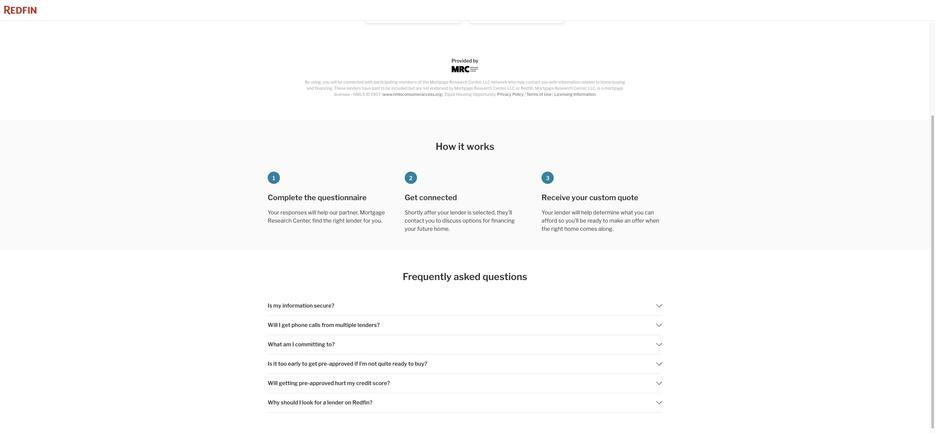 Task type: vqa. For each thing, say whether or not it's contained in the screenshot.
Real Estate Agents ▾ link
no



Task type: describe. For each thing, give the bounding box(es) containing it.
policy
[[512, 92, 524, 97]]

2 horizontal spatial your
[[572, 193, 588, 202]]

you inside shortly after your lender is selected, they'll contact you to discuss options for financing your future home.
[[425, 218, 435, 224]]

0 vertical spatial approved
[[329, 361, 353, 367]]

to inside your lender will help determine what you can afford so you'll be ready to make an offer when the right home comes along.
[[603, 218, 608, 224]]

comes along.
[[580, 226, 613, 232]]

i for should
[[299, 400, 301, 406]]

research inside your responses will help our partner, mortgage research center, find the right lender for you.
[[268, 218, 292, 224]]

financing
[[491, 218, 515, 224]]

future home.
[[417, 226, 450, 232]]

1907
[[371, 92, 381, 97]]

my inside will getting pre-approved hurt my credit score? dropdown button
[[347, 380, 355, 387]]

to?
[[326, 341, 335, 348]]

to up llc.
[[596, 80, 600, 85]]

use
[[544, 92, 552, 97]]

selected,
[[473, 210, 496, 216]]

buying
[[612, 80, 625, 85]]

right inside your lender will help determine what you can afford so you'll be ready to make an offer when the right home comes along.
[[551, 226, 563, 232]]

will inside by using, you will be connected with participating members of the mortgage research center, llc network who may contact you with information related to home buying and financing. these lenders have paid to be included but are not endorsed by mortgage research center, llc or redfin. mortgage research center, llc. is a mortgage licensee - nmls id 1907 (
[[331, 80, 337, 85]]

early
[[288, 361, 301, 367]]

redfin?
[[352, 400, 372, 406]]

or
[[516, 86, 520, 91]]

is it too early to get pre-approved if i'm not quite ready to buy?
[[268, 361, 427, 367]]

but
[[408, 86, 415, 91]]

id
[[366, 92, 370, 97]]

is my information secure?
[[268, 303, 334, 309]]

1 vertical spatial approved
[[310, 380, 334, 387]]

mortgage
[[604, 86, 623, 91]]

from
[[322, 322, 334, 328]]

center, up information
[[574, 86, 587, 91]]

using,
[[311, 80, 322, 85]]

not inside by using, you will be connected with participating members of the mortgage research center, llc network who may contact you with information related to home buying and financing. these lenders have paid to be included but are not endorsed by mortgage research center, llc or redfin. mortgage research center, llc. is a mortgage licensee - nmls id 1907 (
[[423, 86, 429, 91]]

on
[[345, 400, 351, 406]]

so
[[558, 218, 564, 224]]

your for receive
[[542, 210, 553, 216]]

your for complete
[[268, 210, 279, 216]]

receive
[[542, 193, 570, 202]]

will i get phone calls from multiple lenders? button
[[268, 316, 662, 335]]

center, inside your responses will help our partner, mortgage research center, find the right lender for you.
[[293, 218, 311, 224]]

complete the questionnaire
[[268, 193, 367, 202]]

multiple
[[335, 322, 356, 328]]

1 horizontal spatial be
[[386, 86, 390, 91]]

-
[[351, 92, 352, 97]]

an
[[625, 218, 631, 224]]

getting
[[279, 380, 298, 387]]

to up (
[[381, 86, 385, 91]]

opportunity.
[[473, 92, 496, 97]]

how it works
[[436, 141, 494, 153]]

help for questionnaire
[[317, 210, 328, 216]]

find
[[312, 218, 322, 224]]

your responses will help our partner, mortgage research center, find the right lender for you.
[[268, 210, 385, 224]]

for you.
[[363, 218, 382, 224]]

receive your custom quote
[[542, 193, 638, 202]]

1 with from the left
[[365, 80, 373, 85]]

you up financing.
[[323, 80, 330, 85]]

contact inside shortly after your lender is selected, they'll contact you to discuss options for financing your future home.
[[405, 218, 424, 224]]

if
[[355, 361, 358, 367]]

1 vertical spatial connected
[[419, 193, 457, 202]]

connected inside by using, you will be connected with participating members of the mortgage research center, llc network who may contact you with information related to home buying and financing. these lenders have paid to be included but are not endorsed by mortgage research center, llc or redfin. mortgage research center, llc. is a mortgage licensee - nmls id 1907 (
[[343, 80, 364, 85]]

frequently
[[403, 271, 452, 283]]

center, up opportunity.
[[468, 80, 482, 85]]

paid
[[372, 86, 380, 91]]

responses
[[280, 210, 307, 216]]

terms
[[527, 92, 538, 97]]

lenders?
[[358, 322, 380, 328]]

0 vertical spatial pre-
[[318, 361, 329, 367]]

what
[[621, 210, 633, 216]]

am
[[283, 341, 291, 348]]

by inside by using, you will be connected with participating members of the mortgage research center, llc network who may contact you with information related to home buying and financing. these lenders have paid to be included but are not endorsed by mortgage research center, llc or redfin. mortgage research center, llc. is a mortgage licensee - nmls id 1907 (
[[449, 86, 454, 91]]

lender inside 'dropdown button'
[[327, 400, 344, 406]]

mortgage up endorsed
[[430, 80, 449, 85]]

will for will getting pre-approved hurt my credit score?
[[268, 380, 278, 387]]

works
[[467, 141, 494, 153]]

options
[[462, 218, 482, 224]]

licensing
[[554, 92, 573, 97]]

why should i look for a lender on redfin?
[[268, 400, 372, 406]]

make
[[609, 218, 623, 224]]

may
[[517, 80, 525, 85]]

mortgage research center image
[[452, 66, 478, 73]]

provided by
[[452, 58, 478, 64]]

1 vertical spatial llc
[[507, 86, 515, 91]]

score?
[[373, 380, 390, 387]]

questionnaire
[[318, 193, 367, 202]]

included
[[391, 86, 408, 91]]

the up responses
[[304, 193, 316, 202]]

a inside by using, you will be connected with participating members of the mortgage research center, llc network who may contact you with information related to home buying and financing. these lenders have paid to be included but are not endorsed by mortgage research center, llc or redfin. mortgage research center, llc. is a mortgage licensee - nmls id 1907 (
[[601, 86, 604, 91]]

they'll
[[497, 210, 512, 216]]

will getting pre-approved hurt my credit score? button
[[268, 374, 662, 393]]

research up 'licensing'
[[555, 86, 573, 91]]

of for members
[[418, 80, 422, 85]]

offer
[[632, 218, 644, 224]]

home inside by using, you will be connected with participating members of the mortgage research center, llc network who may contact you with information related to home buying and financing. these lenders have paid to be included but are not endorsed by mortgage research center, llc or redfin. mortgage research center, llc. is a mortgage licensee - nmls id 1907 (
[[601, 80, 611, 85]]

partner,
[[339, 210, 359, 216]]

is inside shortly after your lender is selected, they'll contact you to discuss options for financing your future home.
[[468, 210, 472, 216]]

lender inside your responses will help our partner, mortgage research center, find the right lender for you.
[[346, 218, 362, 224]]

get inside will i get phone calls from multiple lenders? dropdown button
[[282, 322, 290, 328]]

you'll
[[566, 218, 579, 224]]

0 vertical spatial by
[[473, 58, 478, 64]]

mortgage up housing
[[454, 86, 473, 91]]

will for will i get phone calls from multiple lenders?
[[268, 322, 278, 328]]

mortgage inside your responses will help our partner, mortgage research center, find the right lender for you.
[[360, 210, 385, 216]]

what am i committing to?
[[268, 341, 335, 348]]

credit
[[356, 380, 372, 387]]

are
[[416, 86, 422, 91]]

will getting pre-approved hurt my credit score?
[[268, 380, 390, 387]]

members
[[399, 80, 417, 85]]

www.nmlsconsumeraccess.org link
[[383, 92, 442, 97]]

will i get phone calls from multiple lenders?
[[268, 322, 380, 328]]

to right early
[[302, 361, 307, 367]]

0 vertical spatial be
[[338, 80, 343, 85]]

is for is it too early to get pre-approved if i'm not quite ready to buy?
[[268, 361, 272, 367]]

home inside your lender will help determine what you can afford so you'll be ready to make an offer when the right home comes along.
[[564, 226, 579, 232]]

mortgage up the use
[[535, 86, 554, 91]]

1 | from the left
[[525, 92, 526, 97]]

phone
[[291, 322, 308, 328]]

why
[[268, 400, 280, 406]]

the inside your lender will help determine what you can afford so you'll be ready to make an offer when the right home comes along.
[[542, 226, 550, 232]]

contact inside by using, you will be connected with participating members of the mortgage research center, llc network who may contact you with information related to home buying and financing. these lenders have paid to be included but are not endorsed by mortgage research center, llc or redfin. mortgage research center, llc. is a mortgage licensee - nmls id 1907 (
[[526, 80, 541, 85]]



Task type: locate. For each thing, give the bounding box(es) containing it.
your
[[268, 210, 279, 216], [542, 210, 553, 216]]

1 vertical spatial pre-
[[299, 380, 310, 387]]

llc.
[[588, 86, 596, 91]]

0 horizontal spatial contact
[[405, 218, 424, 224]]

|
[[525, 92, 526, 97], [552, 92, 553, 97]]

get connected
[[405, 193, 457, 202]]

1 vertical spatial ready
[[392, 361, 407, 367]]

your up afford
[[542, 210, 553, 216]]

to inside shortly after your lender is selected, they'll contact you to discuss options for financing your future home.
[[436, 218, 441, 224]]

0 vertical spatial will
[[268, 322, 278, 328]]

0 horizontal spatial |
[[525, 92, 526, 97]]

center, down network
[[493, 86, 507, 91]]

custom quote
[[589, 193, 638, 202]]

0 horizontal spatial pre-
[[299, 380, 310, 387]]

information
[[574, 92, 596, 97]]

your up discuss on the bottom left
[[438, 210, 449, 216]]

center, down responses
[[293, 218, 311, 224]]

0 vertical spatial right
[[333, 218, 345, 224]]

ready right quite
[[392, 361, 407, 367]]

1 vertical spatial information
[[282, 303, 313, 309]]

0 vertical spatial not
[[423, 86, 429, 91]]

how
[[436, 141, 456, 153]]

1 horizontal spatial a
[[601, 86, 604, 91]]

1 vertical spatial get
[[309, 361, 317, 367]]

1 horizontal spatial for
[[483, 218, 490, 224]]

your inside your responses will help our partner, mortgage research center, find the right lender for you.
[[268, 210, 279, 216]]

will up the find
[[308, 210, 316, 216]]

pre- right getting
[[299, 380, 310, 387]]

the right members
[[423, 80, 429, 85]]

1 vertical spatial will
[[268, 380, 278, 387]]

1 horizontal spatial will
[[331, 80, 337, 85]]

0 vertical spatial contact
[[526, 80, 541, 85]]

licensee
[[334, 92, 350, 97]]

1 horizontal spatial with
[[549, 80, 557, 85]]

look
[[302, 400, 313, 406]]

lender down partner,
[[346, 218, 362, 224]]

help for custom quote
[[581, 210, 592, 216]]

be down participating in the left top of the page
[[386, 86, 390, 91]]

licensing information link
[[554, 92, 596, 97]]

of up are at the top of the page
[[418, 80, 422, 85]]

the
[[423, 80, 429, 85], [304, 193, 316, 202], [323, 218, 332, 224], [542, 226, 550, 232]]

is inside by using, you will be connected with participating members of the mortgage research center, llc network who may contact you with information related to home buying and financing. these lenders have paid to be included but are not endorsed by mortgage research center, llc or redfin. mortgage research center, llc. is a mortgage licensee - nmls id 1907 (
[[597, 86, 600, 91]]

2 vertical spatial your
[[405, 226, 416, 232]]

0 vertical spatial get
[[282, 322, 290, 328]]

your inside your lender will help determine what you can afford so you'll be ready to make an offer when the right home comes along.
[[542, 210, 553, 216]]

1 vertical spatial your
[[438, 210, 449, 216]]

0 vertical spatial of
[[418, 80, 422, 85]]

discuss
[[442, 218, 461, 224]]

by using, you will be connected with participating members of the mortgage research center, llc network who may contact you with information related to home buying and financing. these lenders have paid to be included but are not endorsed by mortgage research center, llc or redfin. mortgage research center, llc. is a mortgage licensee - nmls id 1907 (
[[305, 80, 625, 97]]

a right llc.
[[601, 86, 604, 91]]

the inside by using, you will be connected with participating members of the mortgage research center, llc network who may contact you with information related to home buying and financing. these lenders have paid to be included but are not endorsed by mortgage research center, llc or redfin. mortgage research center, llc. is a mortgage licensee - nmls id 1907 (
[[423, 80, 429, 85]]

frequently asked questions
[[403, 271, 527, 283]]

0 horizontal spatial a
[[323, 400, 326, 406]]

home up mortgage on the right of the page
[[601, 80, 611, 85]]

1 vertical spatial i
[[292, 341, 294, 348]]

of
[[418, 80, 422, 85], [539, 92, 543, 97]]

it for works
[[458, 141, 465, 153]]

i left 'phone'
[[279, 322, 281, 328]]

0 horizontal spatial is
[[468, 210, 472, 216]]

1 vertical spatial right
[[551, 226, 563, 232]]

will up the what
[[268, 322, 278, 328]]

the inside your responses will help our partner, mortgage research center, find the right lender for you.
[[323, 218, 332, 224]]

1 horizontal spatial llc
[[507, 86, 515, 91]]

information inside by using, you will be connected with participating members of the mortgage research center, llc network who may contact you with information related to home buying and financing. these lenders have paid to be included but are not endorsed by mortgage research center, llc or redfin. mortgage research center, llc. is a mortgage licensee - nmls id 1907 (
[[558, 80, 581, 85]]

it inside dropdown button
[[273, 361, 277, 367]]

right down our at the top
[[333, 218, 345, 224]]

secure?
[[314, 303, 334, 309]]

2 vertical spatial i
[[299, 400, 301, 406]]

to down determine
[[603, 218, 608, 224]]

).
[[442, 92, 444, 97]]

get left 'phone'
[[282, 322, 290, 328]]

buy?
[[415, 361, 427, 367]]

the down afford
[[542, 226, 550, 232]]

your down shortly on the top of page
[[405, 226, 416, 232]]

help down 'receive your custom quote'
[[581, 210, 592, 216]]

mortgage up "for you." on the left bottom of page
[[360, 210, 385, 216]]

will for complete
[[308, 210, 316, 216]]

is for is my information secure?
[[268, 303, 272, 309]]

2 horizontal spatial be
[[580, 218, 586, 224]]

is right llc.
[[597, 86, 600, 91]]

information up 'phone'
[[282, 303, 313, 309]]

0 horizontal spatial for
[[314, 400, 322, 406]]

2 is from the top
[[268, 361, 272, 367]]

by up equal
[[449, 86, 454, 91]]

0 vertical spatial llc
[[483, 80, 490, 85]]

not right i'm
[[368, 361, 377, 367]]

asked
[[454, 271, 481, 283]]

1 vertical spatial for
[[314, 400, 322, 406]]

quite
[[378, 361, 391, 367]]

0 horizontal spatial it
[[273, 361, 277, 367]]

nmls
[[353, 92, 365, 97]]

by
[[473, 58, 478, 64], [449, 86, 454, 91]]

participating
[[374, 80, 398, 85]]

(
[[382, 92, 383, 97]]

lender inside shortly after your lender is selected, they'll contact you to discuss options for financing your future home.
[[450, 210, 466, 216]]

0 horizontal spatial home
[[564, 226, 579, 232]]

1 horizontal spatial |
[[552, 92, 553, 97]]

financing.
[[315, 86, 333, 91]]

it left too
[[273, 361, 277, 367]]

will inside will getting pre-approved hurt my credit score? dropdown button
[[268, 380, 278, 387]]

contact
[[526, 80, 541, 85], [405, 218, 424, 224]]

llc up 'privacy policy' link
[[507, 86, 515, 91]]

1 horizontal spatial your
[[438, 210, 449, 216]]

0 vertical spatial it
[[458, 141, 465, 153]]

1 vertical spatial is
[[468, 210, 472, 216]]

a inside 'dropdown button'
[[323, 400, 326, 406]]

0 horizontal spatial of
[[418, 80, 422, 85]]

help inside your responses will help our partner, mortgage research center, find the right lender for you.
[[317, 210, 328, 216]]

privacy policy link
[[497, 92, 524, 97]]

these
[[334, 86, 346, 91]]

it right how
[[458, 141, 465, 153]]

your down complete
[[268, 210, 279, 216]]

1 vertical spatial a
[[323, 400, 326, 406]]

it for too
[[273, 361, 277, 367]]

will
[[268, 322, 278, 328], [268, 380, 278, 387]]

for down selected,
[[483, 218, 490, 224]]

1 horizontal spatial connected
[[419, 193, 457, 202]]

0 vertical spatial i
[[279, 322, 281, 328]]

0 vertical spatial a
[[601, 86, 604, 91]]

home
[[601, 80, 611, 85], [564, 226, 579, 232]]

ready for quite
[[392, 361, 407, 367]]

is
[[268, 303, 272, 309], [268, 361, 272, 367]]

for right the look
[[314, 400, 322, 406]]

network
[[491, 80, 507, 85]]

by up mortgage research center "image"
[[473, 58, 478, 64]]

complete
[[268, 193, 303, 202]]

1 your from the left
[[268, 210, 279, 216]]

with up the use
[[549, 80, 557, 85]]

2 help from the left
[[581, 210, 592, 216]]

1 help from the left
[[317, 210, 328, 216]]

my
[[273, 303, 281, 309], [347, 380, 355, 387]]

will for receive
[[572, 210, 580, 216]]

committing
[[295, 341, 325, 348]]

2 will from the top
[[268, 380, 278, 387]]

not right are at the top of the page
[[423, 86, 429, 91]]

llc up opportunity.
[[483, 80, 490, 85]]

0 horizontal spatial with
[[365, 80, 373, 85]]

the right the find
[[323, 218, 332, 224]]

help up the find
[[317, 210, 328, 216]]

0 horizontal spatial your
[[405, 226, 416, 232]]

with
[[365, 80, 373, 85], [549, 80, 557, 85]]

after
[[424, 210, 436, 216]]

0 horizontal spatial information
[[282, 303, 313, 309]]

for inside shortly after your lender is selected, they'll contact you to discuss options for financing your future home.
[[483, 218, 490, 224]]

1 is from the top
[[268, 303, 272, 309]]

lender up "so"
[[554, 210, 571, 216]]

should
[[281, 400, 298, 406]]

i for am
[[292, 341, 294, 348]]

1 vertical spatial of
[[539, 92, 543, 97]]

is up options
[[468, 210, 472, 216]]

1 horizontal spatial it
[[458, 141, 465, 153]]

option group
[[360, 0, 570, 30]]

not inside dropdown button
[[368, 361, 377, 367]]

will up you'll
[[572, 210, 580, 216]]

afford
[[542, 218, 557, 224]]

your
[[572, 193, 588, 202], [438, 210, 449, 216], [405, 226, 416, 232]]

you inside your lender will help determine what you can afford so you'll be ready to make an offer when the right home comes along.
[[634, 210, 644, 216]]

0 horizontal spatial be
[[338, 80, 343, 85]]

questions
[[483, 271, 527, 283]]

ready up the comes along.
[[587, 218, 602, 224]]

0 horizontal spatial ready
[[392, 361, 407, 367]]

0 horizontal spatial i
[[279, 322, 281, 328]]

determine
[[593, 210, 619, 216]]

contact down shortly on the top of page
[[405, 218, 424, 224]]

approved left hurt
[[310, 380, 334, 387]]

0 vertical spatial is
[[268, 303, 272, 309]]

your right "receive"
[[572, 193, 588, 202]]

help inside your lender will help determine what you can afford so you'll be ready to make an offer when the right home comes along.
[[581, 210, 592, 216]]

approved left if
[[329, 361, 353, 367]]

0 horizontal spatial your
[[268, 210, 279, 216]]

1 vertical spatial contact
[[405, 218, 424, 224]]

related
[[581, 80, 595, 85]]

0 vertical spatial home
[[601, 80, 611, 85]]

not
[[423, 86, 429, 91], [368, 361, 377, 367]]

0 horizontal spatial help
[[317, 210, 328, 216]]

you down after
[[425, 218, 435, 224]]

redfin.
[[521, 86, 534, 91]]

1 horizontal spatial not
[[423, 86, 429, 91]]

will up "these"
[[331, 80, 337, 85]]

lender left on
[[327, 400, 344, 406]]

2 horizontal spatial will
[[572, 210, 580, 216]]

1 horizontal spatial right
[[551, 226, 563, 232]]

0 horizontal spatial by
[[449, 86, 454, 91]]

0 horizontal spatial llc
[[483, 80, 490, 85]]

ready
[[587, 218, 602, 224], [392, 361, 407, 367]]

to up future home.
[[436, 218, 441, 224]]

1 horizontal spatial get
[[309, 361, 317, 367]]

pre- up will getting pre-approved hurt my credit score?
[[318, 361, 329, 367]]

approved
[[329, 361, 353, 367], [310, 380, 334, 387]]

provided
[[452, 58, 472, 64]]

right inside your responses will help our partner, mortgage research center, find the right lender for you.
[[333, 218, 345, 224]]

of inside by using, you will be connected with participating members of the mortgage research center, llc network who may contact you with information related to home buying and financing. these lenders have paid to be included but are not endorsed by mortgage research center, llc or redfin. mortgage research center, llc. is a mortgage licensee - nmls id 1907 (
[[418, 80, 422, 85]]

1 vertical spatial is
[[268, 361, 272, 367]]

get
[[282, 322, 290, 328], [309, 361, 317, 367]]

be up "these"
[[338, 80, 343, 85]]

| right the use
[[552, 92, 553, 97]]

1 will from the top
[[268, 322, 278, 328]]

terms of use link
[[527, 92, 552, 97]]

get inside is it too early to get pre-approved if i'm not quite ready to buy? dropdown button
[[309, 361, 317, 367]]

llc
[[483, 80, 490, 85], [507, 86, 515, 91]]

get right early
[[309, 361, 317, 367]]

your lender will help determine what you can afford so you'll be ready to make an offer when the right home comes along.
[[542, 210, 659, 232]]

will left getting
[[268, 380, 278, 387]]

0 horizontal spatial connected
[[343, 80, 364, 85]]

0 horizontal spatial get
[[282, 322, 290, 328]]

lenders
[[347, 86, 361, 91]]

will inside your responses will help our partner, mortgage research center, find the right lender for you.
[[308, 210, 316, 216]]

research up housing
[[449, 80, 467, 85]]

0 vertical spatial your
[[572, 193, 588, 202]]

you up offer
[[634, 210, 644, 216]]

1 vertical spatial my
[[347, 380, 355, 387]]

is inside dropdown button
[[268, 303, 272, 309]]

0 vertical spatial for
[[483, 218, 490, 224]]

equal
[[445, 92, 455, 97]]

connected up lenders at the left of the page
[[343, 80, 364, 85]]

information inside dropdown button
[[282, 303, 313, 309]]

www.nmlsconsumeraccess.org
[[383, 92, 442, 97]]

2 your from the left
[[542, 210, 553, 216]]

my inside is my information secure? dropdown button
[[273, 303, 281, 309]]

1 horizontal spatial pre-
[[318, 361, 329, 367]]

1 vertical spatial home
[[564, 226, 579, 232]]

1 horizontal spatial home
[[601, 80, 611, 85]]

research down responses
[[268, 218, 292, 224]]

right down "so"
[[551, 226, 563, 232]]

2 vertical spatial be
[[580, 218, 586, 224]]

1 vertical spatial be
[[386, 86, 390, 91]]

0 vertical spatial ready
[[587, 218, 602, 224]]

0 vertical spatial is
[[597, 86, 600, 91]]

research
[[449, 80, 467, 85], [474, 86, 492, 91], [555, 86, 573, 91], [268, 218, 292, 224]]

is it too early to get pre-approved if i'm not quite ready to buy? button
[[268, 355, 662, 374]]

for inside why should i look for a lender on redfin? 'dropdown button'
[[314, 400, 322, 406]]

when
[[645, 218, 659, 224]]

1 horizontal spatial of
[[539, 92, 543, 97]]

information up licensing information link
[[558, 80, 581, 85]]

connected
[[343, 80, 364, 85], [419, 193, 457, 202]]

be right you'll
[[580, 218, 586, 224]]

1 horizontal spatial contact
[[526, 80, 541, 85]]

2 horizontal spatial i
[[299, 400, 301, 406]]

contact up redfin.
[[526, 80, 541, 85]]

of for terms
[[539, 92, 543, 97]]

you up the use
[[541, 80, 548, 85]]

of left the use
[[539, 92, 543, 97]]

1 vertical spatial not
[[368, 361, 377, 367]]

will inside your lender will help determine what you can afford so you'll be ready to make an offer when the right home comes along.
[[572, 210, 580, 216]]

and
[[307, 86, 314, 91]]

1 horizontal spatial your
[[542, 210, 553, 216]]

0 horizontal spatial my
[[273, 303, 281, 309]]

i right am
[[292, 341, 294, 348]]

ready inside dropdown button
[[392, 361, 407, 367]]

1 vertical spatial it
[[273, 361, 277, 367]]

| down redfin.
[[525, 92, 526, 97]]

be inside your lender will help determine what you can afford so you'll be ready to make an offer when the right home comes along.
[[580, 218, 586, 224]]

0 vertical spatial connected
[[343, 80, 364, 85]]

what
[[268, 341, 282, 348]]

1 horizontal spatial ready
[[587, 218, 602, 224]]

2 with from the left
[[549, 80, 557, 85]]

0 horizontal spatial not
[[368, 361, 377, 367]]

1 horizontal spatial information
[[558, 80, 581, 85]]

lender inside your lender will help determine what you can afford so you'll be ready to make an offer when the right home comes along.
[[554, 210, 571, 216]]

0 horizontal spatial will
[[308, 210, 316, 216]]

1 horizontal spatial i
[[292, 341, 294, 348]]

hurt
[[335, 380, 346, 387]]

information
[[558, 80, 581, 85], [282, 303, 313, 309]]

i left the look
[[299, 400, 301, 406]]

is my information secure? button
[[268, 296, 662, 316]]

lender up discuss on the bottom left
[[450, 210, 466, 216]]

what am i committing to? button
[[268, 335, 662, 354]]

home down you'll
[[564, 226, 579, 232]]

1 horizontal spatial by
[[473, 58, 478, 64]]

0 horizontal spatial right
[[333, 218, 345, 224]]

is inside dropdown button
[[268, 361, 272, 367]]

who
[[508, 80, 516, 85]]

get
[[405, 193, 418, 202]]

connected up after
[[419, 193, 457, 202]]

it
[[458, 141, 465, 153], [273, 361, 277, 367]]

housing
[[456, 92, 472, 97]]

1 horizontal spatial help
[[581, 210, 592, 216]]

research up opportunity.
[[474, 86, 492, 91]]

with up have
[[365, 80, 373, 85]]

ready for be
[[587, 218, 602, 224]]

1 horizontal spatial is
[[597, 86, 600, 91]]

i inside 'dropdown button'
[[299, 400, 301, 406]]

ready inside your lender will help determine what you can afford so you'll be ready to make an offer when the right home comes along.
[[587, 218, 602, 224]]

2 | from the left
[[552, 92, 553, 97]]

help
[[317, 210, 328, 216], [581, 210, 592, 216]]

our
[[329, 210, 338, 216]]

will inside will i get phone calls from multiple lenders? dropdown button
[[268, 322, 278, 328]]

a right the look
[[323, 400, 326, 406]]

you
[[323, 80, 330, 85], [541, 80, 548, 85], [634, 210, 644, 216], [425, 218, 435, 224]]

0 vertical spatial information
[[558, 80, 581, 85]]

endorsed
[[430, 86, 448, 91]]

to left the buy? at the left of page
[[408, 361, 414, 367]]



